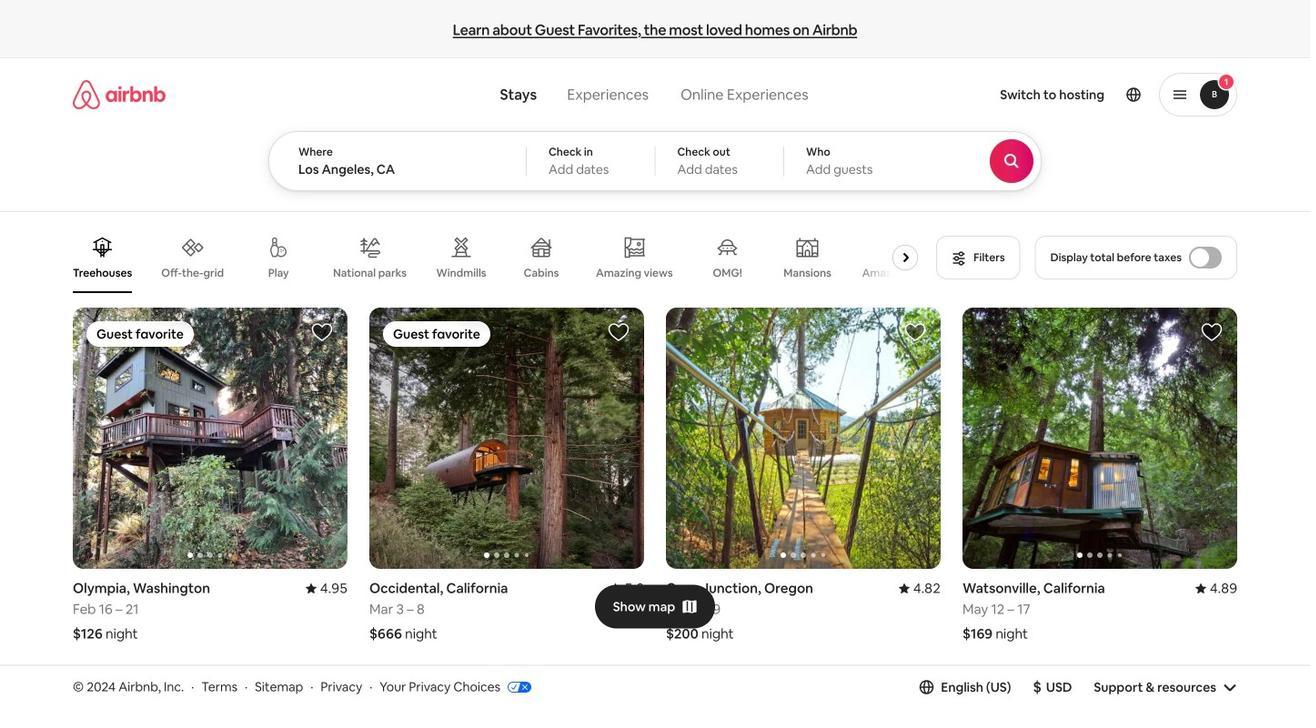 Task type: describe. For each thing, give the bounding box(es) containing it.
5.0 out of 5 average rating image
[[611, 580, 645, 597]]

1 add to wishlist: watsonville, california image from the top
[[1202, 321, 1224, 343]]

4.95 out of 5 average rating image
[[306, 580, 348, 597]]

Search destinations search field
[[299, 161, 497, 178]]

add to wishlist: cave junction, oregon image
[[905, 321, 927, 343]]

add to wishlist: santa cruz, california image
[[905, 693, 927, 709]]

add to wishlist: olympia, washington image
[[311, 321, 333, 343]]

4.82 out of 5 average rating image
[[899, 580, 941, 597]]

2 add to wishlist: watsonville, california image from the top
[[1202, 693, 1224, 709]]



Task type: locate. For each thing, give the bounding box(es) containing it.
0 vertical spatial add to wishlist: watsonville, california image
[[1202, 321, 1224, 343]]

1 vertical spatial add to wishlist: watsonville, california image
[[1202, 693, 1224, 709]]

None search field
[[269, 58, 1092, 191]]

what can we help you find? tab list
[[486, 75, 665, 115]]

4.89 out of 5 average rating image
[[1196, 580, 1238, 597]]

profile element
[[838, 58, 1238, 131]]

add to wishlist: occidental, california image
[[608, 321, 630, 343]]

group
[[73, 222, 939, 293], [73, 308, 348, 569], [370, 308, 645, 569], [666, 308, 941, 569], [963, 308, 1238, 569], [73, 679, 348, 709], [370, 679, 645, 709], [666, 679, 941, 709], [963, 679, 1238, 709]]

tab panel
[[269, 131, 1092, 191]]

add to wishlist: watsonville, california image
[[1202, 321, 1224, 343], [1202, 693, 1224, 709]]



Task type: vqa. For each thing, say whether or not it's contained in the screenshot.
right the 5.0
no



